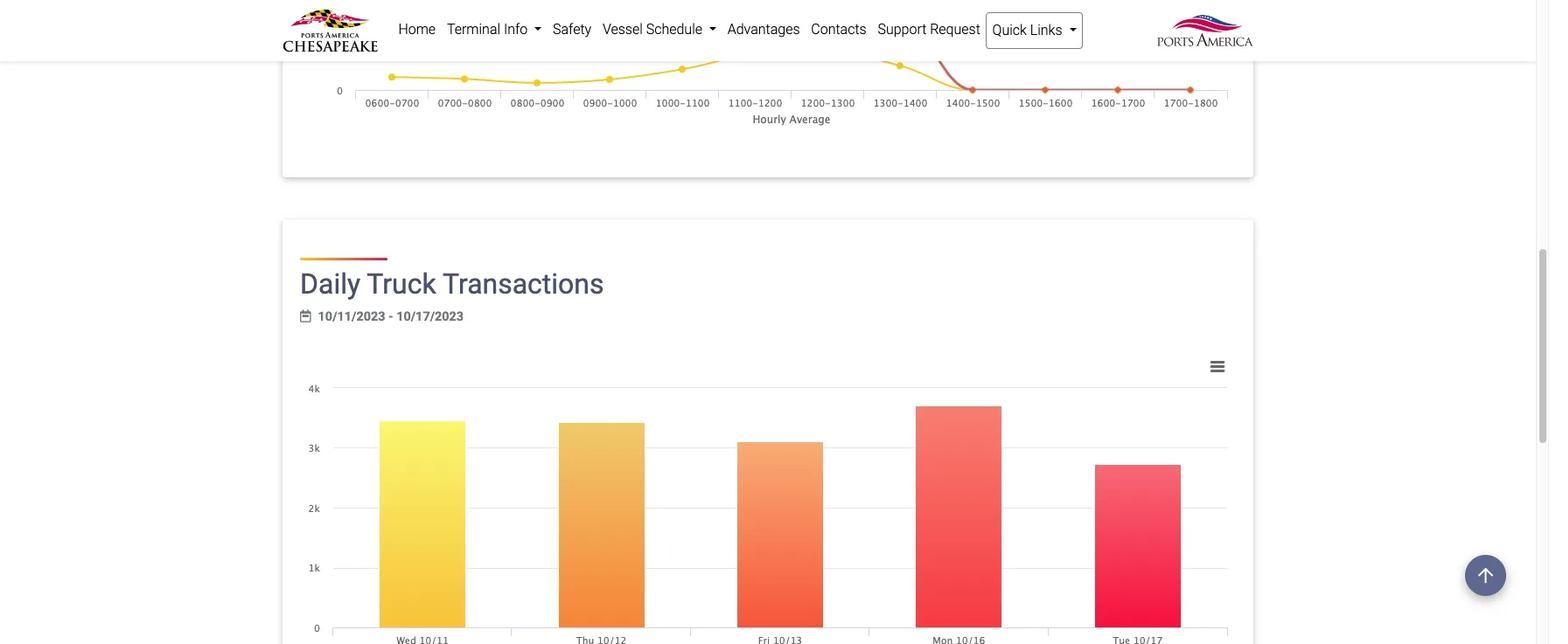 Task type: describe. For each thing, give the bounding box(es) containing it.
truck
[[367, 267, 436, 301]]

request
[[930, 21, 980, 38]]

quick links link
[[986, 12, 1083, 49]]

quick links
[[993, 22, 1066, 38]]

home
[[398, 21, 436, 38]]

go to top image
[[1465, 555, 1506, 597]]

contacts
[[811, 21, 867, 38]]

10/11/2023 - 10/17/2023
[[318, 310, 464, 325]]

daily
[[300, 267, 360, 301]]

support request link
[[872, 12, 986, 47]]

links
[[1030, 22, 1062, 38]]

advantages link
[[722, 12, 806, 47]]

calendar week image
[[300, 311, 311, 323]]

support
[[878, 21, 927, 38]]

transactions
[[443, 267, 604, 301]]

quick
[[993, 22, 1027, 38]]

terminal info
[[447, 21, 531, 38]]

10/11/2023
[[318, 310, 385, 325]]

terminal
[[447, 21, 500, 38]]



Task type: locate. For each thing, give the bounding box(es) containing it.
vessel
[[603, 21, 643, 38]]

safety
[[553, 21, 592, 38]]

vessel schedule
[[603, 21, 706, 38]]

home link
[[393, 12, 441, 47]]

schedule
[[646, 21, 702, 38]]

safety link
[[547, 12, 597, 47]]

vessel schedule link
[[597, 12, 722, 47]]

info
[[504, 21, 528, 38]]

advantages
[[728, 21, 800, 38]]

10/17/2023
[[396, 310, 464, 325]]

support request
[[878, 21, 980, 38]]

daily truck transactions
[[300, 267, 604, 301]]

-
[[388, 310, 393, 325]]

terminal info link
[[441, 12, 547, 47]]

contacts link
[[806, 12, 872, 47]]



Task type: vqa. For each thing, say whether or not it's contained in the screenshot.
bottom Seagirt Terminal Info
no



